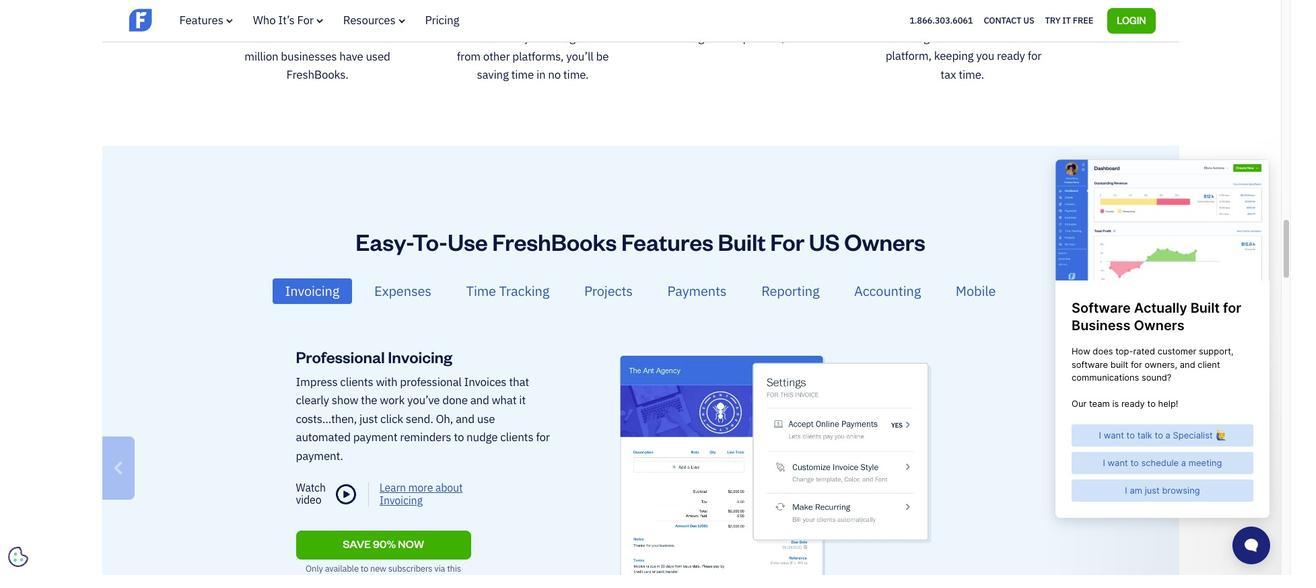 Task type: locate. For each thing, give the bounding box(es) containing it.
invoicing
[[285, 283, 340, 299], [388, 347, 452, 368], [380, 494, 423, 508]]

1.866.303.6061 link
[[910, 15, 973, 26]]

cookie consent banner dialog
[[10, 410, 212, 566]]

to inside impress clients with professional invoices that clearly show the work you've done and what it costs…then, just click send. oh, and use automated payment reminders to nudge clients for payment.
[[454, 430, 464, 445]]

login link
[[1108, 8, 1156, 34]]

expenses
[[374, 283, 432, 299]]

1 vertical spatial for
[[771, 227, 805, 256]]

it right try
[[1063, 15, 1071, 26]]

to inside only available to new subscribers via this page. see offer details
[[361, 564, 368, 575]]

time
[[466, 283, 496, 299]]

clients
[[340, 375, 374, 390], [501, 430, 534, 445]]

features link
[[179, 13, 233, 28]]

and right oh,
[[456, 412, 475, 427]]

contact us
[[984, 15, 1035, 26]]

available
[[325, 564, 359, 575]]

features left who
[[179, 13, 223, 28]]

expenses link
[[362, 279, 444, 304]]

mobile
[[956, 283, 996, 299]]

1 vertical spatial to
[[361, 564, 368, 575]]

0 vertical spatial and
[[471, 394, 489, 408]]

use
[[448, 227, 488, 256]]

0 vertical spatial features
[[179, 13, 223, 28]]

and
[[471, 394, 489, 408], [456, 412, 475, 427]]

features up payments
[[622, 227, 714, 256]]

it inside impress clients with professional invoices that clearly show the work you've done and what it costs…then, just click send. oh, and use automated payment reminders to nudge clients for payment.
[[519, 394, 526, 408]]

you've
[[407, 394, 440, 408]]

page.
[[341, 574, 362, 576]]

impress clients with professional invoices that clearly show the work you've done and what it costs…then, just click send. oh, and use automated payment reminders to nudge clients for payment.
[[296, 375, 550, 464]]

easy-to-use freshbooks features  built for us owners
[[356, 227, 926, 256]]

time tracking
[[466, 283, 550, 299]]

only available to new subscribers via this page. see offer details
[[306, 564, 461, 576]]

projects
[[585, 283, 633, 299]]

learn
[[380, 481, 406, 495]]

to
[[454, 430, 464, 445], [361, 564, 368, 575]]

nudge
[[467, 430, 498, 445]]

professional invoicing
[[296, 347, 452, 368]]

1 vertical spatial invoicing
[[388, 347, 452, 368]]

done
[[443, 394, 468, 408]]

try
[[1046, 15, 1061, 26]]

for left us
[[771, 227, 805, 256]]

click
[[381, 412, 403, 427]]

it's
[[278, 13, 295, 28]]

who it's for link
[[253, 13, 323, 28]]

for
[[297, 13, 314, 28], [771, 227, 805, 256]]

features
[[179, 13, 223, 28], [622, 227, 714, 256]]

1 vertical spatial clients
[[501, 430, 534, 445]]

learn more about invoicing link
[[369, 481, 490, 508]]

0 horizontal spatial for
[[297, 13, 314, 28]]

projects link
[[572, 279, 646, 304]]

1 horizontal spatial it
[[1063, 15, 1071, 26]]

impress
[[296, 375, 338, 390]]

see
[[364, 574, 378, 576]]

2 vertical spatial invoicing
[[380, 494, 423, 508]]

invoicing image
[[565, 340, 986, 576]]

send.
[[406, 412, 433, 427]]

1 horizontal spatial to
[[454, 430, 464, 445]]

0 vertical spatial for
[[297, 13, 314, 28]]

built
[[718, 227, 766, 256]]

the
[[361, 394, 377, 408]]

with
[[376, 375, 398, 390]]

login
[[1117, 14, 1147, 26]]

watch
[[296, 482, 326, 495]]

automated
[[296, 430, 351, 445]]

only
[[306, 564, 323, 575]]

accounting
[[855, 283, 921, 299]]

to left new on the left bottom of page
[[361, 564, 368, 575]]

1 horizontal spatial for
[[771, 227, 805, 256]]

0 horizontal spatial it
[[519, 394, 526, 408]]

90%
[[373, 537, 396, 552]]

to left nudge
[[454, 430, 464, 445]]

and down 'invoices'
[[471, 394, 489, 408]]

us
[[1024, 15, 1035, 26]]

1 horizontal spatial features
[[622, 227, 714, 256]]

subscribers
[[388, 564, 433, 575]]

pricing
[[425, 13, 459, 28]]

0 horizontal spatial clients
[[340, 375, 374, 390]]

owners
[[845, 227, 926, 256]]

pricing link
[[425, 13, 459, 28]]

video
[[296, 494, 322, 507]]

tracking
[[499, 283, 550, 299]]

1 horizontal spatial clients
[[501, 430, 534, 445]]

clients left the for
[[501, 430, 534, 445]]

0 horizontal spatial to
[[361, 564, 368, 575]]

it right what at bottom left
[[519, 394, 526, 408]]

it
[[1063, 15, 1071, 26], [519, 394, 526, 408]]

cookie preferences image
[[8, 548, 28, 568]]

who it's for
[[253, 13, 314, 28]]

for right it's
[[297, 13, 314, 28]]

clients up "show"
[[340, 375, 374, 390]]

1 vertical spatial it
[[519, 394, 526, 408]]

0 vertical spatial to
[[454, 430, 464, 445]]

reporting
[[762, 283, 820, 299]]



Task type: describe. For each thing, give the bounding box(es) containing it.
freshbooks
[[492, 227, 617, 256]]

invoices
[[464, 375, 507, 390]]

invoicing inside learn more about invoicing
[[380, 494, 423, 508]]

reporting link
[[749, 279, 833, 304]]

try it free link
[[1046, 12, 1094, 29]]

that
[[509, 375, 529, 390]]

oh,
[[436, 412, 453, 427]]

free
[[1073, 15, 1094, 26]]

accounting link
[[842, 279, 934, 304]]

invoicing link
[[272, 279, 352, 304]]

freshbooks logo image
[[129, 7, 233, 33]]

this
[[447, 564, 461, 575]]

professional
[[296, 347, 385, 368]]

save
[[343, 537, 371, 552]]

1.866.303.6061
[[910, 15, 973, 26]]

for
[[536, 430, 550, 445]]

payment
[[353, 430, 398, 445]]

us
[[809, 227, 840, 256]]

professional
[[400, 375, 462, 390]]

who
[[253, 13, 276, 28]]

use
[[477, 412, 495, 427]]

1 vertical spatial features
[[622, 227, 714, 256]]

0 horizontal spatial features
[[179, 13, 223, 28]]

contact
[[984, 15, 1022, 26]]

1 vertical spatial and
[[456, 412, 475, 427]]

watch video
[[296, 482, 326, 507]]

payments
[[668, 283, 727, 299]]

now
[[398, 537, 424, 552]]

save 90% now
[[343, 537, 424, 552]]

about
[[436, 481, 463, 495]]

new
[[370, 564, 386, 575]]

work
[[380, 394, 405, 408]]

try it free
[[1046, 15, 1094, 26]]

to-
[[413, 227, 448, 256]]

costs…then,
[[296, 412, 357, 427]]

offer
[[380, 574, 398, 576]]

0 vertical spatial it
[[1063, 15, 1071, 26]]

0 vertical spatial clients
[[340, 375, 374, 390]]

details
[[400, 574, 426, 576]]

reminders
[[400, 430, 451, 445]]

learn more about invoicing
[[380, 481, 463, 508]]

contact us link
[[984, 12, 1035, 29]]

payments link
[[655, 279, 740, 304]]

mobile link
[[943, 279, 1009, 304]]

time tracking link
[[454, 279, 563, 304]]

clearly
[[296, 394, 329, 408]]

payment.
[[296, 449, 343, 464]]

more
[[408, 481, 433, 495]]

save 90% now link
[[296, 531, 471, 560]]

0 vertical spatial invoicing
[[285, 283, 340, 299]]

resources
[[343, 13, 396, 28]]

resources link
[[343, 13, 405, 28]]

just
[[360, 412, 378, 427]]

show
[[332, 394, 358, 408]]

via
[[435, 564, 445, 575]]

easy-
[[356, 227, 413, 256]]

what
[[492, 394, 517, 408]]



Task type: vqa. For each thing, say whether or not it's contained in the screenshot.
Time Tracking
yes



